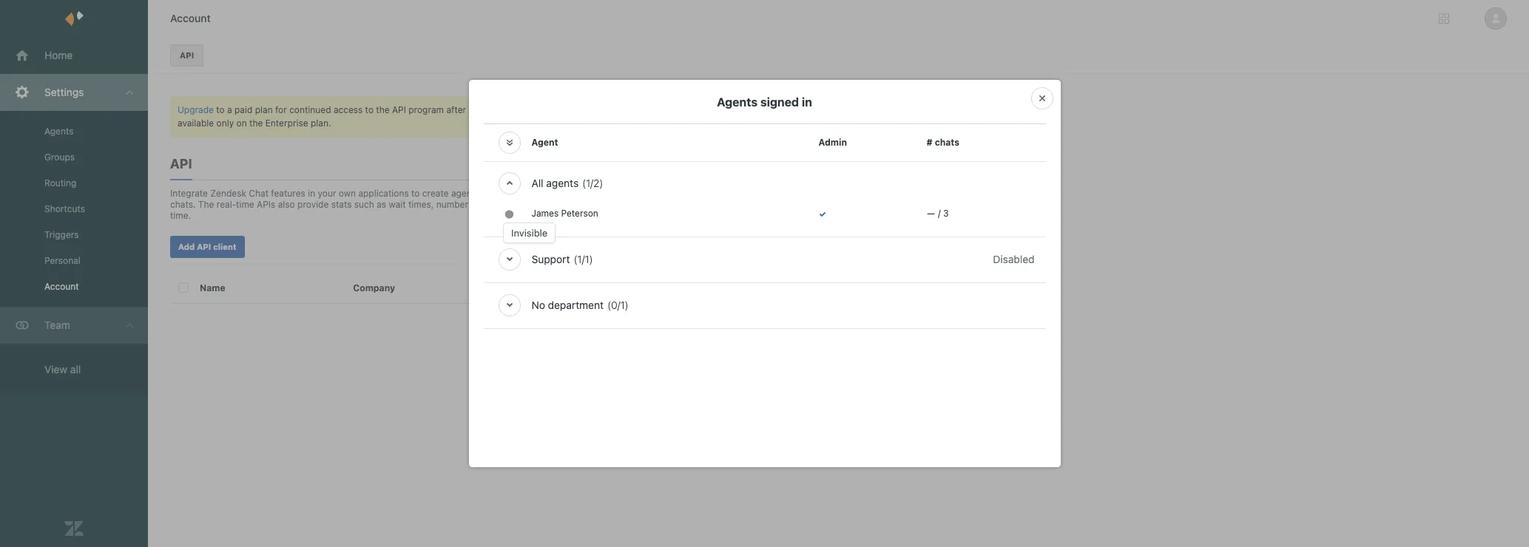 Task type: describe. For each thing, give the bounding box(es) containing it.
zendesk for integrate
[[210, 188, 246, 199]]

view
[[44, 363, 67, 376]]

all
[[532, 177, 544, 189]]

time inside integrate zendesk chat features in your own applications to create agents, update visitor information, or delete chats. the real-time apis also provide stats such as wait times, number of online agents, or chat duration in real- time.
[[236, 199, 254, 210]]

or up right
[[790, 368, 799, 379]]

client
[[213, 242, 236, 252]]

and inside the api restrictions and responsibilities
[[813, 199, 829, 210]]

0/1
[[611, 299, 625, 311]]

or left delete
[[597, 188, 606, 199]]

api up 'integrate'
[[170, 156, 192, 172]]

a
[[227, 104, 232, 115]]

any
[[695, 354, 710, 366]]

we
[[761, 226, 773, 237]]

client
[[507, 282, 533, 294]]

client id
[[507, 282, 545, 294]]

id
[[535, 282, 545, 294]]

api left set
[[799, 186, 813, 197]]

the down right
[[763, 394, 776, 405]]

company
[[353, 282, 395, 294]]

personal
[[44, 255, 80, 266]]

term,
[[713, 354, 735, 366]]

as
[[377, 199, 386, 210]]

restrictions,
[[733, 172, 783, 183]]

number
[[436, 199, 468, 210]]

routing
[[44, 178, 77, 189]]

your use and access to the api is expressly conditioned on your compliance with the policies, restrictions, and other provisions related to the api set forth in our
[[695, 132, 829, 210]]

access inside to a paid plan for continued access to the api program after your trial. note: real-time apis are available only on the enterprise plan.
[[334, 104, 363, 115]]

provisions
[[695, 186, 738, 197]]

add
[[178, 242, 195, 252]]

and up restrictions
[[785, 172, 801, 183]]

signed
[[760, 95, 799, 109]]

of inside if zendesk believes that you have or attempted to violate any term, condition, or the spirit of these policies or agreements, your right to access and use the api may be temporarily or permanently revoked.
[[719, 368, 728, 379]]

these
[[730, 368, 753, 379]]

zendesk terms and conditions
[[695, 277, 825, 288]]

you
[[798, 328, 813, 339]]

for
[[275, 104, 287, 115]]

the inside and the other documentation we provide you.
[[781, 212, 795, 223]]

documentation
[[695, 226, 758, 237]]

stats
[[331, 199, 352, 210]]

conditions
[[780, 277, 825, 288]]

all agents ( 1/2 )
[[532, 177, 603, 189]]

) for 1/2
[[600, 177, 603, 189]]

set
[[816, 186, 829, 197]]

all
[[70, 363, 81, 376]]

to up restrictions
[[772, 186, 781, 197]]

●
[[505, 208, 514, 221]]

james peterson
[[532, 208, 598, 219]]

0 horizontal spatial account
[[44, 281, 79, 292]]

the down 'plan'
[[249, 118, 263, 129]]

use inside if zendesk believes that you have or attempted to violate any term, condition, or the spirit of these policies or agreements, your right to access and use the api may be temporarily or permanently revoked.
[[745, 394, 760, 405]]

time inside to a paid plan for continued access to the api program after your trial. note: real-time apis are available only on the enterprise plan.
[[558, 104, 576, 115]]

your
[[695, 132, 714, 144]]

triggers
[[44, 229, 79, 240]]

policies
[[756, 368, 788, 379]]

add api client button
[[170, 236, 245, 258]]

and inside and the other documentation we provide you.
[[763, 212, 779, 223]]

―
[[927, 208, 936, 219]]

in right duration
[[612, 199, 620, 210]]

time.
[[170, 210, 191, 221]]

api inside to a paid plan for continued access to the api program after your trial. note: real-time apis are available only on the enterprise plan.
[[392, 104, 406, 115]]

agent
[[532, 137, 558, 148]]

admin
[[819, 137, 847, 148]]

plan
[[255, 104, 273, 115]]

the left program
[[376, 104, 390, 115]]

other inside and the other documentation we provide you.
[[797, 212, 820, 223]]

your inside integrate zendesk chat features in your own applications to create agents, update visitor information, or delete chats. the real-time apis also provide stats such as wait times, number of online agents, or chat duration in real- time.
[[318, 188, 336, 199]]

the down violate at the bottom
[[792, 354, 806, 366]]

provide inside integrate zendesk chat features in your own applications to create agents, update visitor information, or delete chats. the real-time apis also provide stats such as wait times, number of online agents, or chat duration in real- time.
[[297, 199, 329, 210]]

to left "a"
[[216, 104, 225, 115]]

in inside your use and access to the api is expressly conditioned on your compliance with the policies, restrictions, and other provisions related to the api set forth in our
[[718, 199, 726, 210]]

integrate
[[170, 188, 208, 199]]

of inside integrate zendesk chat features in your own applications to create agents, update visitor information, or delete chats. the real-time apis also provide stats such as wait times, number of online agents, or chat duration in real- time.
[[471, 199, 479, 210]]

your inside your use and access to the api is expressly conditioned on your compliance with the policies, restrictions, and other provisions related to the api set forth in our
[[695, 159, 714, 170]]

revoked.
[[695, 421, 731, 432]]

enterprise
[[265, 118, 308, 129]]

in right features at top
[[308, 188, 315, 199]]

also
[[278, 199, 295, 210]]

agents signed in
[[717, 95, 812, 109]]

with
[[767, 159, 784, 170]]

policies,
[[695, 172, 730, 183]]

to left program
[[365, 104, 374, 115]]

right
[[771, 381, 790, 392]]

after
[[446, 104, 466, 115]]

api button
[[170, 44, 204, 67]]

be
[[815, 394, 825, 405]]

features
[[271, 188, 305, 199]]

access inside your use and access to the api is expressly conditioned on your compliance with the policies, restrictions, and other provisions related to the api set forth in our
[[752, 132, 781, 144]]

plan.
[[311, 118, 331, 129]]

you.
[[809, 226, 827, 237]]

and right terms
[[762, 277, 778, 288]]

our
[[728, 199, 742, 210]]

such
[[354, 199, 374, 210]]

online
[[482, 199, 507, 210]]

your inside to a paid plan for continued access to the api program after your trial. note: real-time apis are available only on the enterprise plan.
[[469, 104, 487, 115]]

or up term,
[[718, 341, 726, 352]]

expressly
[[705, 146, 744, 157]]

0 horizontal spatial agents,
[[451, 188, 482, 199]]

to a paid plan for continued access to the api program after your trial. note: real-time apis are available only on the enterprise plan.
[[178, 104, 613, 129]]

agents for agents signed in
[[717, 95, 758, 109]]

to down that
[[774, 341, 783, 352]]

shortcuts
[[44, 203, 85, 215]]

invisible
[[511, 227, 548, 239]]

add api client
[[178, 242, 236, 252]]

or left 'chat'
[[543, 199, 552, 210]]

attempted
[[729, 341, 772, 352]]

forth
[[695, 199, 716, 210]]

the left admin
[[795, 132, 808, 144]]

have
[[695, 341, 715, 352]]

believes
[[742, 328, 776, 339]]

3
[[943, 208, 949, 219]]



Task type: vqa. For each thing, say whether or not it's contained in the screenshot.
3 days left in trial.
no



Task type: locate. For each thing, give the bounding box(es) containing it.
0 horizontal spatial time
[[236, 199, 254, 210]]

your
[[469, 104, 487, 115], [695, 159, 714, 170], [318, 188, 336, 199], [750, 381, 769, 392]]

( for department
[[607, 299, 611, 311]]

time right the
[[236, 199, 254, 210]]

to up 'may'
[[793, 381, 801, 392]]

the
[[376, 104, 390, 115], [249, 118, 263, 129], [795, 132, 808, 144], [787, 159, 800, 170], [783, 186, 797, 197], [781, 212, 795, 223], [792, 354, 806, 366], [763, 394, 776, 405]]

and the other documentation we provide you.
[[695, 212, 827, 237]]

agents, right create
[[451, 188, 482, 199]]

use inside your use and access to the api is expressly conditioned on your compliance with the policies, restrictions, and other provisions related to the api set forth in our
[[717, 132, 732, 144]]

1 vertical spatial apis
[[257, 199, 275, 210]]

0 vertical spatial )
[[600, 177, 603, 189]]

provide right also
[[297, 199, 329, 210]]

1 real- from the left
[[217, 199, 236, 210]]

0 horizontal spatial of
[[471, 199, 479, 210]]

to up conditioned
[[784, 132, 792, 144]]

2 horizontal spatial )
[[625, 299, 629, 311]]

or down violate at the bottom
[[781, 354, 790, 366]]

settings
[[44, 86, 84, 98]]

of left online
[[471, 199, 479, 210]]

apis left also
[[257, 199, 275, 210]]

0 horizontal spatial )
[[589, 253, 593, 266]]

view all
[[44, 363, 81, 376]]

0 horizontal spatial provide
[[297, 199, 329, 210]]

real-
[[217, 199, 236, 210], [622, 199, 642, 210]]

# chats
[[927, 137, 960, 148]]

real- right the
[[217, 199, 236, 210]]

0 horizontal spatial (
[[574, 253, 577, 266]]

access right continued
[[334, 104, 363, 115]]

1 vertical spatial agents
[[44, 126, 74, 137]]

access up conditioned
[[752, 132, 781, 144]]

in left our
[[718, 199, 726, 210]]

quick
[[695, 100, 732, 115]]

1 horizontal spatial agents
[[717, 95, 758, 109]]

2 vertical spatial )
[[625, 299, 629, 311]]

of down term,
[[719, 368, 728, 379]]

to inside integrate zendesk chat features in your own applications to create agents, update visitor information, or delete chats. the real-time apis also provide stats such as wait times, number of online agents, or chat duration in real- time.
[[411, 188, 420, 199]]

1 horizontal spatial )
[[600, 177, 603, 189]]

0 vertical spatial agents
[[717, 95, 758, 109]]

api restrictions and responsibilities link
[[695, 199, 829, 223]]

(
[[582, 177, 586, 189], [574, 253, 577, 266], [607, 299, 611, 311]]

and down agreements,
[[727, 394, 743, 405]]

( right support
[[574, 253, 577, 266]]

on down paid
[[236, 118, 247, 129]]

on inside to a paid plan for continued access to the api program after your trial. note: real-time apis are available only on the enterprise plan.
[[236, 118, 247, 129]]

zendesk left terms
[[695, 277, 731, 288]]

home
[[44, 49, 73, 61]]

api up set
[[811, 132, 825, 144]]

the down restrictions
[[781, 212, 795, 223]]

information,
[[545, 188, 595, 199]]

permanently
[[757, 408, 809, 419]]

is
[[695, 146, 702, 157]]

zendesk up have on the bottom
[[704, 328, 740, 339]]

to left create
[[411, 188, 420, 199]]

access up "temporarily"
[[695, 394, 725, 405]]

2 horizontal spatial (
[[607, 299, 611, 311]]

terms
[[734, 277, 760, 288]]

) right support
[[589, 253, 593, 266]]

account up "api" button
[[170, 12, 211, 24]]

0 vertical spatial provide
[[297, 199, 329, 210]]

support ( 1/1 )
[[532, 253, 593, 266]]

( right agents
[[582, 177, 586, 189]]

1 horizontal spatial apis
[[579, 104, 597, 115]]

update
[[485, 188, 514, 199]]

real- right duration
[[622, 199, 642, 210]]

1 vertical spatial account
[[44, 281, 79, 292]]

disabled
[[993, 253, 1035, 266]]

1 horizontal spatial time
[[558, 104, 576, 115]]

use up the expressly
[[717, 132, 732, 144]]

apis left are
[[579, 104, 597, 115]]

0 vertical spatial (
[[582, 177, 586, 189]]

continued
[[289, 104, 331, 115]]

#
[[927, 137, 933, 148]]

no
[[532, 299, 545, 311]]

compliance
[[716, 159, 764, 170]]

0 vertical spatial account
[[170, 12, 211, 24]]

0 horizontal spatial agents
[[44, 126, 74, 137]]

quick tips
[[695, 100, 759, 115]]

in
[[802, 95, 812, 109], [308, 188, 315, 199], [612, 199, 620, 210], [718, 199, 726, 210]]

provide inside and the other documentation we provide you.
[[775, 226, 806, 237]]

zendesk inside if zendesk believes that you have or attempted to violate any term, condition, or the spirit of these policies or agreements, your right to access and use the api may be temporarily or permanently revoked.
[[704, 328, 740, 339]]

your left own
[[318, 188, 336, 199]]

applications
[[358, 188, 409, 199]]

department
[[548, 299, 604, 311]]

the right with at the right top
[[787, 159, 800, 170]]

1 vertical spatial zendesk
[[695, 277, 731, 288]]

use down these
[[745, 394, 760, 405]]

provide
[[297, 199, 329, 210], [775, 226, 806, 237]]

1 horizontal spatial (
[[582, 177, 586, 189]]

0 horizontal spatial on
[[236, 118, 247, 129]]

0 vertical spatial time
[[558, 104, 576, 115]]

0 vertical spatial access
[[334, 104, 363, 115]]

api inside if zendesk believes that you have or attempted to violate any term, condition, or the spirit of these policies or agreements, your right to access and use the api may be temporarily or permanently revoked.
[[779, 394, 793, 405]]

2 horizontal spatial access
[[752, 132, 781, 144]]

agents up groups
[[44, 126, 74, 137]]

0 horizontal spatial apis
[[257, 199, 275, 210]]

1 horizontal spatial on
[[799, 146, 809, 157]]

/
[[938, 208, 941, 219]]

the
[[198, 199, 214, 210]]

0 horizontal spatial use
[[717, 132, 732, 144]]

on
[[236, 118, 247, 129], [799, 146, 809, 157]]

and up we
[[763, 212, 779, 223]]

1 horizontal spatial provide
[[775, 226, 806, 237]]

1 vertical spatial on
[[799, 146, 809, 157]]

real-
[[536, 104, 558, 115]]

related
[[741, 186, 770, 197]]

0 horizontal spatial real-
[[217, 199, 236, 210]]

) right department
[[625, 299, 629, 311]]

and down set
[[813, 199, 829, 210]]

your down policies
[[750, 381, 769, 392]]

0 vertical spatial on
[[236, 118, 247, 129]]

1 vertical spatial other
[[797, 212, 820, 223]]

api
[[180, 50, 194, 60], [392, 104, 406, 115], [811, 132, 825, 144], [170, 156, 192, 172], [799, 186, 813, 197], [744, 199, 758, 210], [197, 242, 211, 252], [779, 394, 793, 405]]

1 vertical spatial )
[[589, 253, 593, 266]]

1/1
[[577, 253, 589, 266]]

other up you.
[[797, 212, 820, 223]]

to
[[216, 104, 225, 115], [365, 104, 374, 115], [784, 132, 792, 144], [772, 186, 781, 197], [411, 188, 420, 199], [774, 341, 783, 352], [793, 381, 801, 392]]

1 horizontal spatial account
[[170, 12, 211, 24]]

time up agent
[[558, 104, 576, 115]]

and inside if zendesk believes that you have or attempted to violate any term, condition, or the spirit of these policies or agreements, your right to access and use the api may be temporarily or permanently revoked.
[[727, 394, 743, 405]]

if
[[695, 328, 701, 339]]

other inside your use and access to the api is expressly conditioned on your compliance with the policies, restrictions, and other provisions related to the api set forth in our
[[803, 172, 825, 183]]

if zendesk believes that you have or attempted to violate any term, condition, or the spirit of these policies or agreements, your right to access and use the api may be temporarily or permanently revoked.
[[695, 328, 825, 432]]

1 horizontal spatial use
[[745, 394, 760, 405]]

provide right we
[[775, 226, 806, 237]]

api up permanently
[[779, 394, 793, 405]]

2 vertical spatial zendesk
[[704, 328, 740, 339]]

api left program
[[392, 104, 406, 115]]

1 vertical spatial time
[[236, 199, 254, 210]]

that
[[779, 328, 795, 339]]

apis inside to a paid plan for continued access to the api program after your trial. note: real-time apis are available only on the enterprise plan.
[[579, 104, 597, 115]]

( for agents
[[582, 177, 586, 189]]

agreements,
[[695, 381, 748, 392]]

in right the signed at the top
[[802, 95, 812, 109]]

wait
[[389, 199, 406, 210]]

account down personal
[[44, 281, 79, 292]]

and up the expressly
[[734, 132, 750, 144]]

1 horizontal spatial of
[[719, 368, 728, 379]]

1 horizontal spatial real-
[[622, 199, 642, 210]]

1 vertical spatial of
[[719, 368, 728, 379]]

may
[[795, 394, 812, 405]]

the up restrictions
[[783, 186, 797, 197]]

api inside the api restrictions and responsibilities
[[744, 199, 758, 210]]

1 vertical spatial provide
[[775, 226, 806, 237]]

on left admin
[[799, 146, 809, 157]]

support
[[532, 253, 570, 266]]

1 horizontal spatial access
[[695, 394, 725, 405]]

or right "temporarily"
[[746, 408, 754, 419]]

1 horizontal spatial agents,
[[509, 199, 540, 210]]

access inside if zendesk believes that you have or attempted to violate any term, condition, or the spirit of these policies or agreements, your right to access and use the api may be temporarily or permanently revoked.
[[695, 394, 725, 405]]

your left trial.
[[469, 104, 487, 115]]

own
[[339, 188, 356, 199]]

1 vertical spatial (
[[574, 253, 577, 266]]

zendesk inside integrate zendesk chat features in your own applications to create agents, update visitor information, or delete chats. the real-time apis also provide stats such as wait times, number of online agents, or chat duration in real- time.
[[210, 188, 246, 199]]

agents,
[[451, 188, 482, 199], [509, 199, 540, 210]]

agents
[[717, 95, 758, 109], [44, 126, 74, 137]]

condition,
[[737, 354, 779, 366]]

0 vertical spatial other
[[803, 172, 825, 183]]

1 vertical spatial access
[[752, 132, 781, 144]]

your inside if zendesk believes that you have or attempted to violate any term, condition, or the spirit of these policies or agreements, your right to access and use the api may be temporarily or permanently revoked.
[[750, 381, 769, 392]]

and
[[734, 132, 750, 144], [785, 172, 801, 183], [813, 199, 829, 210], [763, 212, 779, 223], [762, 277, 778, 288], [727, 394, 743, 405]]

your down is
[[695, 159, 714, 170]]

api right 'add'
[[197, 242, 211, 252]]

time
[[558, 104, 576, 115], [236, 199, 254, 210]]

zendesk left chat
[[210, 188, 246, 199]]

) left delete
[[600, 177, 603, 189]]

0 horizontal spatial access
[[334, 104, 363, 115]]

on inside your use and access to the api is expressly conditioned on your compliance with the policies, restrictions, and other provisions related to the api set forth in our
[[799, 146, 809, 157]]

0 vertical spatial apis
[[579, 104, 597, 115]]

name
[[200, 282, 225, 294]]

duration
[[575, 199, 610, 210]]

0 vertical spatial of
[[471, 199, 479, 210]]

0 vertical spatial zendesk
[[210, 188, 246, 199]]

api down related
[[744, 199, 758, 210]]

james
[[532, 208, 559, 219]]

team
[[44, 319, 70, 331]]

restrictions
[[761, 199, 811, 210]]

or
[[597, 188, 606, 199], [543, 199, 552, 210], [718, 341, 726, 352], [781, 354, 790, 366], [790, 368, 799, 379], [746, 408, 754, 419]]

times,
[[408, 199, 434, 210]]

program
[[409, 104, 444, 115]]

of
[[471, 199, 479, 210], [719, 368, 728, 379]]

visitor
[[516, 188, 542, 199]]

other up set
[[803, 172, 825, 183]]

no department ( 0/1 )
[[532, 299, 629, 311]]

trial.
[[490, 104, 508, 115]]

apis inside integrate zendesk chat features in your own applications to create agents, update visitor information, or delete chats. the real-time apis also provide stats such as wait times, number of online agents, or chat duration in real- time.
[[257, 199, 275, 210]]

2 real- from the left
[[622, 199, 642, 210]]

zendesk terms and conditions link
[[695, 277, 825, 288]]

agents
[[546, 177, 579, 189]]

agents for agents
[[44, 126, 74, 137]]

temporarily
[[695, 408, 743, 419]]

2 vertical spatial access
[[695, 394, 725, 405]]

agents left the signed at the top
[[717, 95, 758, 109]]

0 vertical spatial use
[[717, 132, 732, 144]]

zendesk products image
[[1439, 13, 1449, 24]]

only
[[216, 118, 234, 129]]

api up upgrade
[[180, 50, 194, 60]]

) for 0/1
[[625, 299, 629, 311]]

other
[[803, 172, 825, 183], [797, 212, 820, 223]]

2 vertical spatial (
[[607, 299, 611, 311]]

agents, down all
[[509, 199, 540, 210]]

spirit
[[695, 368, 717, 379]]

create
[[422, 188, 449, 199]]

groups
[[44, 152, 75, 163]]

zendesk
[[210, 188, 246, 199], [695, 277, 731, 288], [704, 328, 740, 339]]

zendesk for if
[[704, 328, 740, 339]]

( right department
[[607, 299, 611, 311]]

conditioned
[[747, 146, 796, 157]]

chats.
[[170, 199, 196, 210]]

1 vertical spatial use
[[745, 394, 760, 405]]



